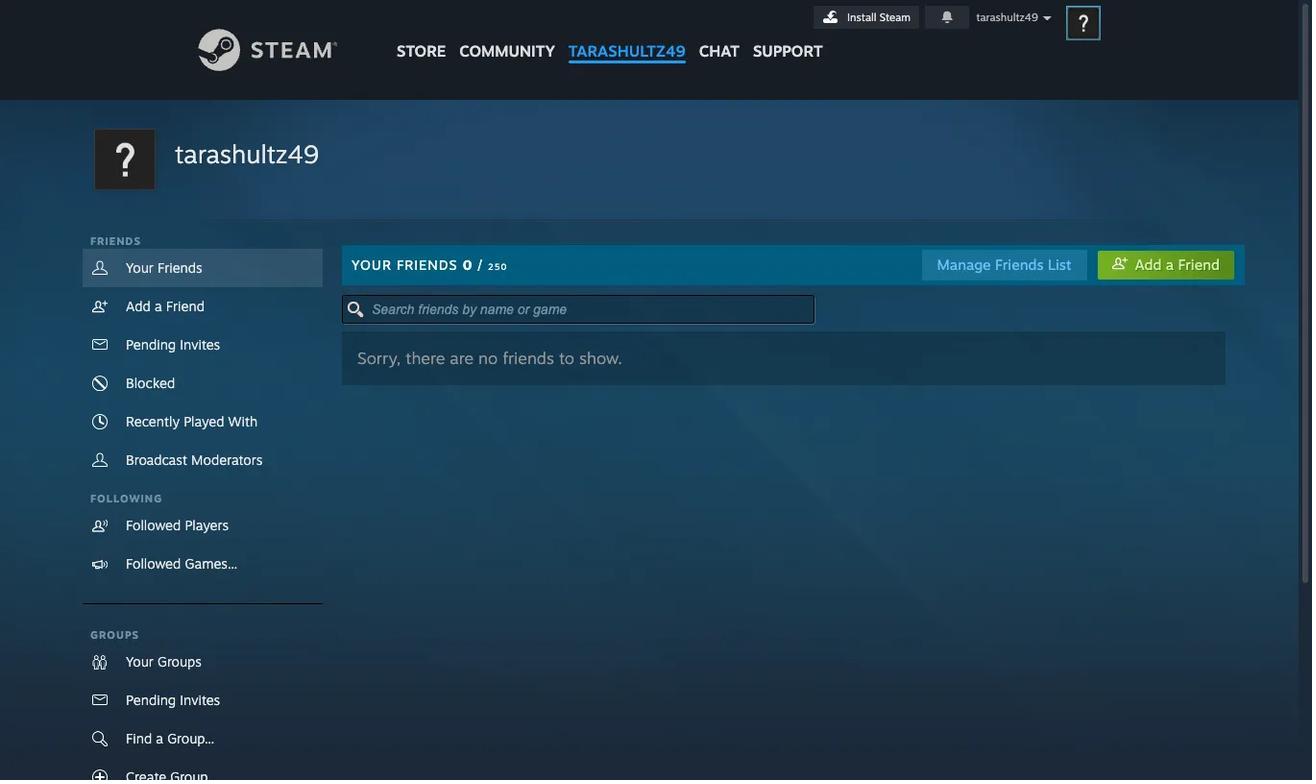 Task type: vqa. For each thing, say whether or not it's contained in the screenshot.
Manage
yes



Task type: describe. For each thing, give the bounding box(es) containing it.
sorry, there are no friends to show.
[[357, 348, 622, 368]]

manage friends list
[[937, 256, 1072, 274]]

recently played with
[[126, 413, 258, 429]]

a for find a group... link
[[156, 730, 163, 747]]

recently
[[126, 413, 180, 429]]

store link
[[390, 0, 453, 70]]

your for your friends
[[126, 259, 154, 276]]

your friends link
[[83, 249, 323, 287]]

250
[[488, 261, 508, 272]]

install steam
[[847, 11, 911, 24]]

to
[[559, 348, 574, 368]]

1 vertical spatial friend
[[166, 298, 205, 314]]

1 invites from the top
[[180, 336, 220, 353]]

0
[[463, 257, 473, 273]]

2 vertical spatial tarashultz49
[[175, 138, 319, 169]]

manage
[[937, 256, 991, 274]]

add a friend inside button
[[1135, 256, 1220, 274]]

2 pending invites link from the top
[[83, 681, 323, 720]]

2 pending from the top
[[126, 692, 176, 708]]

0 horizontal spatial tarashultz49 link
[[175, 136, 319, 172]]

friends up your friends
[[90, 234, 141, 248]]

chat
[[699, 41, 740, 61]]

1 vertical spatial add
[[126, 298, 151, 314]]

played
[[184, 413, 224, 429]]

find a group...
[[126, 730, 215, 747]]

2 invites from the top
[[180, 692, 220, 708]]

2 horizontal spatial tarashultz49
[[977, 11, 1038, 24]]

followed players
[[126, 517, 229, 533]]

your for your groups
[[126, 653, 154, 670]]

your groups
[[126, 653, 202, 670]]

2 pending invites from the top
[[126, 692, 220, 708]]

friend inside button
[[1178, 256, 1220, 274]]

find a group... link
[[83, 720, 323, 758]]

your friends 0 / 250
[[352, 257, 508, 273]]

your friends
[[126, 259, 202, 276]]

support link
[[746, 0, 830, 65]]

a inside button
[[1166, 256, 1174, 274]]

with
[[228, 413, 258, 429]]

games...
[[185, 555, 238, 572]]

1 horizontal spatial tarashultz49 link
[[562, 0, 692, 70]]

1 vertical spatial groups
[[158, 653, 202, 670]]

broadcast moderators
[[126, 452, 263, 468]]

install steam link
[[814, 6, 919, 29]]

broadcast moderators link
[[83, 441, 323, 479]]

friends for your friends
[[158, 259, 202, 276]]

a for add a friend link
[[155, 298, 162, 314]]

group...
[[167, 730, 215, 747]]

steam
[[880, 11, 911, 24]]

friends
[[503, 348, 554, 368]]

1 pending invites from the top
[[126, 336, 220, 353]]



Task type: locate. For each thing, give the bounding box(es) containing it.
1 vertical spatial pending invites link
[[83, 681, 323, 720]]

manage friends list button
[[922, 250, 1087, 281]]

0 vertical spatial add a friend
[[1135, 256, 1220, 274]]

list
[[1048, 256, 1072, 274]]

followed down followed players
[[126, 555, 181, 572]]

0 vertical spatial invites
[[180, 336, 220, 353]]

add inside button
[[1135, 256, 1162, 274]]

find
[[126, 730, 152, 747]]

pending invites link up blocked
[[83, 326, 323, 364]]

support
[[753, 41, 823, 61]]

tarashultz49 link
[[562, 0, 692, 70], [175, 136, 319, 172]]

1 vertical spatial tarashultz49 link
[[175, 136, 319, 172]]

pending invites up find a group...
[[126, 692, 220, 708]]

are
[[450, 348, 474, 368]]

0 vertical spatial pending
[[126, 336, 176, 353]]

1 vertical spatial followed
[[126, 555, 181, 572]]

1 horizontal spatial groups
[[158, 653, 202, 670]]

friends for your friends 0 / 250
[[397, 257, 458, 273]]

0 vertical spatial pending invites link
[[83, 326, 323, 364]]

followed
[[126, 517, 181, 533], [126, 555, 181, 572]]

0 horizontal spatial add
[[126, 298, 151, 314]]

friends inside 'manage friends list' button
[[995, 256, 1044, 274]]

your up the find
[[126, 653, 154, 670]]

groups
[[90, 628, 139, 642], [158, 653, 202, 670]]

invites down your groups link
[[180, 692, 220, 708]]

following
[[90, 492, 162, 505]]

0 vertical spatial pending invites
[[126, 336, 220, 353]]

your for your friends 0 / 250
[[352, 257, 392, 273]]

your
[[352, 257, 392, 273], [126, 259, 154, 276], [126, 653, 154, 670]]

there
[[406, 348, 445, 368]]

0 vertical spatial followed
[[126, 517, 181, 533]]

0 horizontal spatial groups
[[90, 628, 139, 642]]

invites down add a friend link
[[180, 336, 220, 353]]

0 horizontal spatial add a friend
[[126, 298, 205, 314]]

1 pending invites link from the top
[[83, 326, 323, 364]]

pending up blocked
[[126, 336, 176, 353]]

a
[[1166, 256, 1174, 274], [155, 298, 162, 314], [156, 730, 163, 747]]

broadcast
[[126, 452, 187, 468]]

followed for followed players
[[126, 517, 181, 533]]

moderators
[[191, 452, 263, 468]]

1 vertical spatial a
[[155, 298, 162, 314]]

blocked
[[126, 375, 175, 391]]

add a friend
[[1135, 256, 1220, 274], [126, 298, 205, 314]]

your up add a friend link
[[126, 259, 154, 276]]

pending up the find
[[126, 692, 176, 708]]

1 pending from the top
[[126, 336, 176, 353]]

1 horizontal spatial add a friend
[[1135, 256, 1220, 274]]

pending invites up blocked
[[126, 336, 220, 353]]

store
[[397, 41, 446, 61]]

1 horizontal spatial add
[[1135, 256, 1162, 274]]

blocked link
[[83, 364, 323, 403]]

community
[[459, 41, 555, 61]]

friends for manage friends list
[[995, 256, 1044, 274]]

pending invites link up "group..."
[[83, 681, 323, 720]]

no
[[478, 348, 498, 368]]

1 followed from the top
[[126, 517, 181, 533]]

show.
[[579, 348, 622, 368]]

friends left list on the right top of page
[[995, 256, 1044, 274]]

0 vertical spatial tarashultz49 link
[[562, 0, 692, 70]]

followed players link
[[83, 506, 323, 545]]

invites
[[180, 336, 220, 353], [180, 692, 220, 708]]

friend
[[1178, 256, 1220, 274], [166, 298, 205, 314]]

add down your friends
[[126, 298, 151, 314]]

tarashultz49
[[977, 11, 1038, 24], [569, 41, 686, 61], [175, 138, 319, 169]]

friends left the 0
[[397, 257, 458, 273]]

1 vertical spatial add a friend
[[126, 298, 205, 314]]

0 vertical spatial a
[[1166, 256, 1174, 274]]

chat link
[[692, 0, 746, 65]]

recently played with link
[[83, 403, 323, 441]]

pending invites link
[[83, 326, 323, 364], [83, 681, 323, 720]]

1 horizontal spatial friend
[[1178, 256, 1220, 274]]

your up sorry,
[[352, 257, 392, 273]]

0 horizontal spatial tarashultz49
[[175, 138, 319, 169]]

add
[[1135, 256, 1162, 274], [126, 298, 151, 314]]

followed down following
[[126, 517, 181, 533]]

friends
[[90, 234, 141, 248], [995, 256, 1044, 274], [397, 257, 458, 273], [158, 259, 202, 276]]

0 vertical spatial groups
[[90, 628, 139, 642]]

0 vertical spatial friend
[[1178, 256, 1220, 274]]

/
[[478, 257, 483, 273]]

2 followed from the top
[[126, 555, 181, 572]]

1 vertical spatial pending
[[126, 692, 176, 708]]

0 horizontal spatial friend
[[166, 298, 205, 314]]

1 vertical spatial invites
[[180, 692, 220, 708]]

add a friend link
[[83, 287, 323, 326]]

groups up find a group...
[[158, 653, 202, 670]]

1 horizontal spatial tarashultz49
[[569, 41, 686, 61]]

Search friends by name or game text field
[[342, 295, 815, 324]]

groups up your groups
[[90, 628, 139, 642]]

players
[[185, 517, 229, 533]]

1 vertical spatial tarashultz49
[[569, 41, 686, 61]]

0 vertical spatial tarashultz49
[[977, 11, 1038, 24]]

community link
[[453, 0, 562, 70]]

friends inside your friends link
[[158, 259, 202, 276]]

sorry,
[[357, 348, 401, 368]]

pending
[[126, 336, 176, 353], [126, 692, 176, 708]]

pending invites
[[126, 336, 220, 353], [126, 692, 220, 708]]

followed for followed games...
[[126, 555, 181, 572]]

0 vertical spatial add
[[1135, 256, 1162, 274]]

add right list on the right top of page
[[1135, 256, 1162, 274]]

friends up add a friend link
[[158, 259, 202, 276]]

add a friend button
[[1097, 250, 1236, 281]]

followed games... link
[[83, 545, 323, 583]]

1 vertical spatial pending invites
[[126, 692, 220, 708]]

install
[[847, 11, 877, 24]]

followed games...
[[126, 555, 238, 572]]

2 vertical spatial a
[[156, 730, 163, 747]]

your groups link
[[83, 643, 323, 681]]



